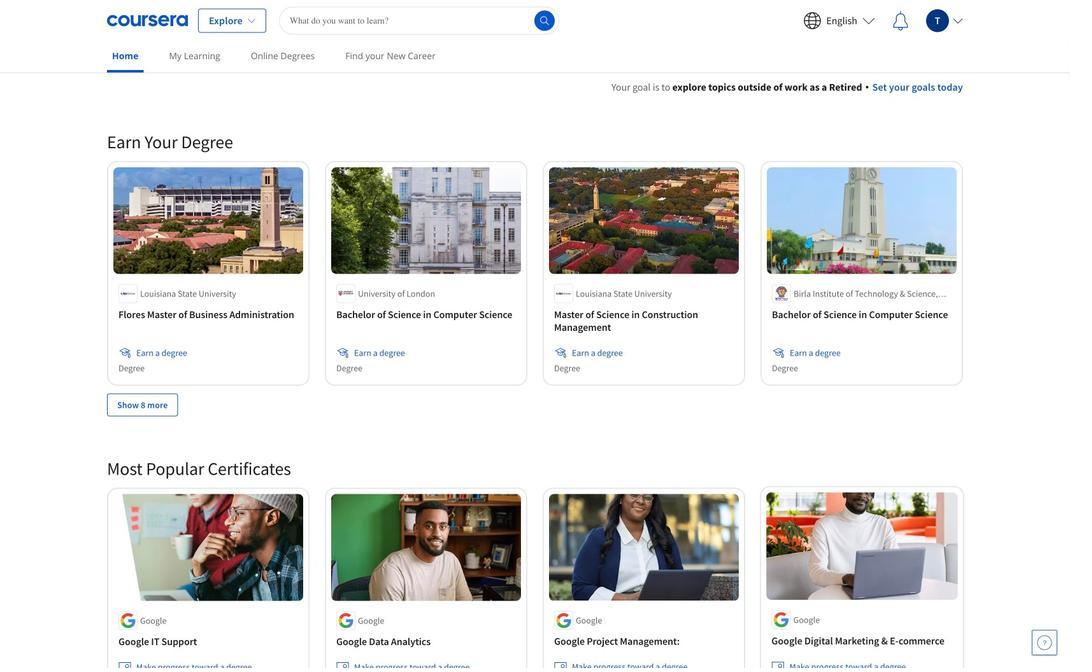 Task type: vqa. For each thing, say whether or not it's contained in the screenshot.
What do you want to learn? text field
yes



Task type: locate. For each thing, give the bounding box(es) containing it.
What do you want to learn? text field
[[279, 7, 559, 35]]

None search field
[[279, 7, 559, 35]]

coursera image
[[107, 11, 188, 31]]

main content
[[0, 64, 1070, 669]]



Task type: describe. For each thing, give the bounding box(es) containing it.
earn your degree collection element
[[99, 110, 971, 437]]

help center image
[[1037, 636, 1052, 651]]

most popular certificates collection element
[[99, 437, 971, 669]]



